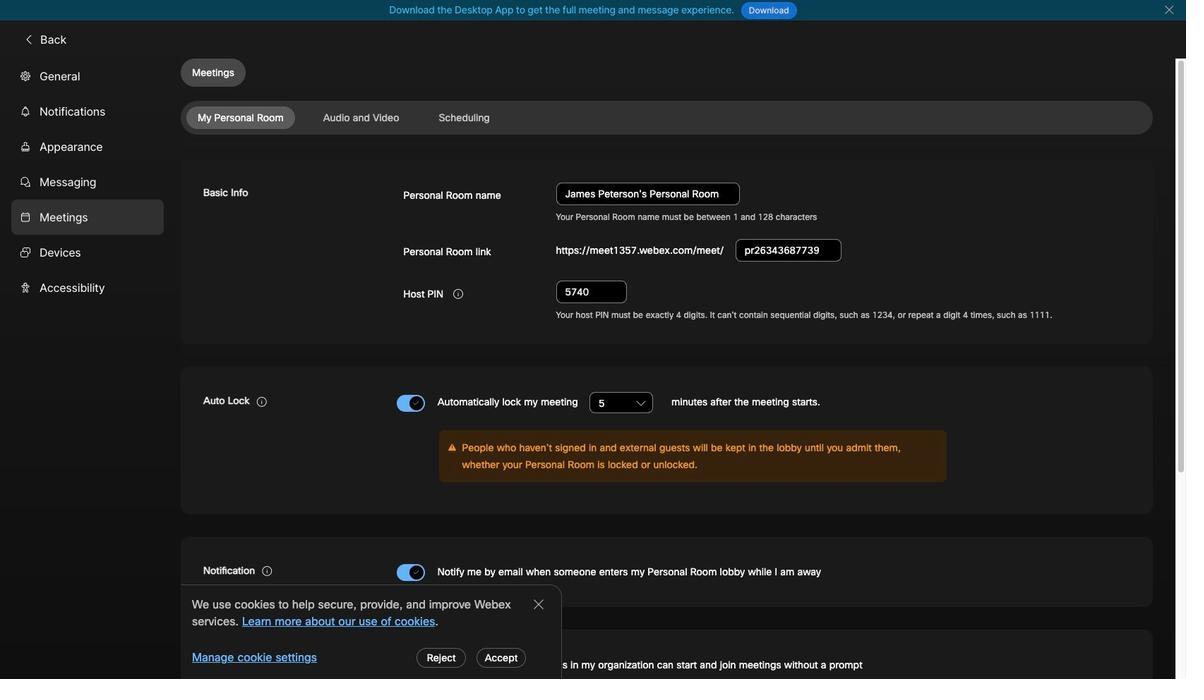 Task type: locate. For each thing, give the bounding box(es) containing it.
settings navigation
[[0, 58, 181, 680]]

general tab
[[11, 58, 164, 94]]

notifications tab
[[11, 94, 164, 129]]

accessibility tab
[[11, 270, 164, 305]]

messaging tab
[[11, 164, 164, 200]]

meetings tab
[[11, 200, 164, 235]]



Task type: describe. For each thing, give the bounding box(es) containing it.
cancel_16 image
[[1164, 4, 1175, 16]]

devices tab
[[11, 235, 164, 270]]

appearance tab
[[11, 129, 164, 164]]



Task type: vqa. For each thing, say whether or not it's contained in the screenshot.
Devices tab
yes



